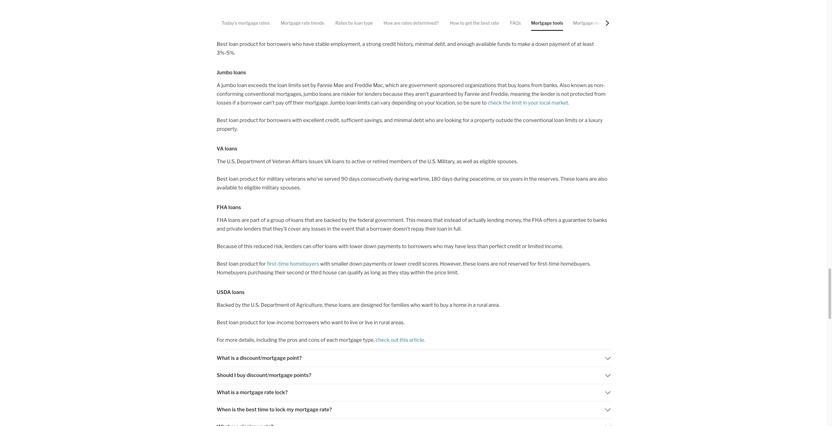 Task type: locate. For each thing, give the bounding box(es) containing it.
0 vertical spatial buy
[[508, 82, 517, 88]]

lower inside with smaller down payments or lower credit scores. however, these loans are not reserved for first-time homebuyers. homebuyers purchasing their second or third house can qualify as long as they stay within the price limit.
[[394, 261, 407, 267]]

product for property.
[[240, 117, 258, 123]]

loan right rates
[[354, 20, 363, 26]]

that left backed
[[305, 217, 314, 223]]

cover
[[288, 226, 301, 232]]

1 horizontal spatial spouses.
[[497, 159, 518, 165]]

to inside fha loans are part of a group of loans that are backed by the federal government. this means that instead of actually lending money, the fha offers a guarantee to banks and private lenders that they'll cover any losses in the event that a borrower doesn't repay their loan in full.
[[587, 217, 592, 223]]

0 horizontal spatial they
[[388, 270, 399, 276]]

mac,
[[373, 82, 384, 88]]

0 horizontal spatial from
[[531, 82, 543, 88]]

points?
[[294, 373, 311, 379]]

limits inside best loan product for borrowers with excellent credit, sufficient savings, and minimal debt who are looking for a property outside the conventional loan limits or a luxury property.
[[565, 117, 578, 123]]

is
[[294, 15, 297, 21], [494, 15, 498, 21], [557, 91, 560, 97], [231, 356, 235, 361], [231, 390, 235, 396], [232, 407, 236, 413]]

well
[[463, 159, 472, 165]]

1 horizontal spatial their
[[293, 100, 304, 106]]

government
[[428, 15, 457, 21]]

down down federal
[[364, 244, 377, 250]]

jumbo
[[217, 70, 233, 75], [330, 100, 346, 106]]

discount/mortgage down what is a discount/mortgage point?
[[247, 373, 293, 379]]

can left offer
[[303, 244, 311, 250]]

1 vertical spatial have
[[455, 244, 466, 250]]

for more details, including the pros and cons of each mortgage type, check out this article.
[[217, 337, 425, 343]]

who've
[[307, 176, 323, 182]]

3 best from the top
[[217, 176, 228, 182]]

0 vertical spatial spouses.
[[497, 159, 518, 165]]

payments inside with smaller down payments or lower credit scores. however, these loans are not reserved for first-time homebuyers. homebuyers purchasing their second or third house can qualify as long as they stay within the price limit.
[[363, 261, 387, 267]]

a conventional mortgage or loan is any type of home loan that's not offered or secured by a government entity. the loan is instead funded by private lenders like our full- service mortgage provider, bay equity, or other banks/mortgage companies.
[[217, 15, 605, 30]]

mortgage tools link
[[531, 15, 563, 31]]

the down backed
[[333, 226, 340, 232]]

loan inside best loan product for borrowers who have stable employment, a strong credit history, minimal debt, and enough available funds to make a down payment of at least 3%-5%.
[[229, 41, 239, 47]]

property.
[[217, 126, 238, 132]]

that left they'll
[[262, 226, 272, 232]]

check the limit in your local market. link
[[488, 100, 570, 106]]

0 horizontal spatial buy
[[237, 373, 246, 379]]

from up lender
[[531, 82, 543, 88]]

not inside a jumbo loan exceeds the loan limits set by fannie mae and freddie mac, which are government-sponsored organizations that buy loans from banks. also known as non- conforming conventional mortgages, jumbo loans are riskier for lenders because they aren't guaranteed by fannie and freddie, meaning the lender is not protected from losses if a borrower can't pay off their mortgage. jumbo loan limits can vary depending on your location, so be sure to
[[561, 91, 569, 97]]

limits down 'freddie' on the top left of page
[[358, 100, 370, 106]]

type up other
[[308, 15, 318, 21]]

and
[[447, 41, 456, 47], [345, 82, 354, 88], [481, 91, 490, 97], [384, 117, 393, 123], [217, 226, 225, 232], [299, 337, 307, 343]]

rates by loan type
[[336, 20, 373, 26]]

0 vertical spatial their
[[293, 100, 304, 106]]

1 product from the top
[[240, 41, 258, 47]]

best inside best loan product for borrowers with excellent credit, sufficient savings, and minimal debt who are looking for a property outside the conventional loan limits or a luxury property.
[[217, 117, 228, 123]]

1 horizontal spatial your
[[528, 100, 539, 106]]

2 vertical spatial with
[[320, 261, 330, 267]]

0 vertical spatial rural
[[477, 302, 488, 308]]

are inside with smaller down payments or lower credit scores. however, these loans are not reserved for first-time homebuyers. homebuyers purchasing their second or third house can qualify as long as they stay within the price limit.
[[491, 261, 498, 267]]

this left reduced
[[244, 244, 253, 250]]

your
[[425, 100, 435, 106], [528, 100, 539, 106]]

0 vertical spatial private
[[542, 15, 558, 21]]

home inside a conventional mortgage or loan is any type of home loan that's not offered or secured by a government entity. the loan is instead funded by private lenders like our full- service mortgage provider, bay equity, or other banks/mortgage companies.
[[325, 15, 339, 21]]

spouses. down veterans
[[280, 185, 301, 191]]

2 horizontal spatial rate
[[491, 20, 499, 26]]

product inside "best loan product for military veterans who've served 90 days consecutively during wartime, 180 days during peacetime, or six years in the reserves. these loans are also available to eligible military spouses."
[[240, 176, 258, 182]]

0 horizontal spatial private
[[227, 226, 243, 232]]

best loan product for borrowers who have stable employment, a strong credit history, minimal debt, and enough available funds to make a down payment of at least 3%-5%.
[[217, 41, 595, 56]]

or left luxury
[[579, 117, 584, 123]]

1 vertical spatial not
[[561, 91, 569, 97]]

best inside "best loan product for military veterans who've served 90 days consecutively during wartime, 180 days during peacetime, or six years in the reserves. these loans are also available to eligible military spouses."
[[217, 176, 228, 182]]

1 vertical spatial borrower
[[370, 226, 392, 232]]

0 vertical spatial have
[[303, 41, 314, 47]]

within
[[411, 270, 425, 276]]

u.s.
[[227, 159, 236, 165], [428, 159, 436, 165], [251, 302, 260, 308]]

2 rates from the left
[[401, 20, 412, 26]]

2 horizontal spatial limits
[[565, 117, 578, 123]]

1 horizontal spatial credit
[[408, 261, 421, 267]]

borrower down government.
[[370, 226, 392, 232]]

are down mae
[[333, 91, 340, 97]]

1 your from the left
[[425, 100, 435, 106]]

0 horizontal spatial spouses.
[[280, 185, 301, 191]]

minimal left debt
[[394, 117, 412, 123]]

1 vertical spatial department
[[261, 302, 289, 308]]

reserved
[[508, 261, 529, 267]]

as inside a jumbo loan exceeds the loan limits set by fannie mae and freddie mac, which are government-sponsored organizations that buy loans from banks. also known as non- conforming conventional mortgages, jumbo loans are riskier for lenders because they aren't guaranteed by fannie and freddie, meaning the lender is not protected from losses if a borrower can't pay off their mortgage. jumbo loan limits can vary depending on your location, so be sure to
[[588, 82, 593, 88]]

2 mortgage from the left
[[531, 20, 552, 26]]

jumbo down riskier in the top left of the page
[[330, 100, 346, 106]]

rates
[[336, 20, 347, 26]]

1 horizontal spatial limits
[[358, 100, 370, 106]]

mortgage for mortgage tools
[[531, 20, 552, 26]]

1 vertical spatial private
[[227, 226, 243, 232]]

2 vertical spatial down
[[350, 261, 362, 267]]

for
[[217, 337, 224, 343]]

1 rates from the left
[[259, 20, 270, 26]]

are right the offered
[[394, 20, 401, 26]]

retired
[[373, 159, 388, 165]]

1 vertical spatial limits
[[358, 100, 370, 106]]

0 horizontal spatial not
[[365, 15, 373, 21]]

1 first- from the left
[[267, 261, 278, 267]]

0 horizontal spatial live
[[350, 320, 358, 326]]

0 horizontal spatial check
[[376, 337, 390, 343]]

rate inside how to get the best rate link
[[491, 20, 499, 26]]

out
[[391, 337, 399, 343]]

product inside best loan product for borrowers with excellent credit, sufficient savings, and minimal debt who are looking for a property outside the conventional loan limits or a luxury property.
[[240, 117, 258, 123]]

limits down market.
[[565, 117, 578, 123]]

how left get
[[450, 20, 459, 26]]

lenders inside a jumbo loan exceeds the loan limits set by fannie mae and freddie mac, which are government-sponsored organizations that buy loans from banks. also known as non- conforming conventional mortgages, jumbo loans are riskier for lenders because they aren't guaranteed by fannie and freddie, meaning the lender is not protected from losses if a borrower can't pay off their mortgage. jumbo loan limits can vary depending on your location, so be sure to
[[365, 91, 382, 97]]

borrowers down bay
[[267, 41, 291, 47]]

the inside best loan product for borrowers with excellent credit, sufficient savings, and minimal debt who are looking for a property outside the conventional loan limits or a luxury property.
[[514, 117, 522, 123]]

1 how from the left
[[384, 20, 393, 26]]

rates left bay
[[259, 20, 270, 26]]

long
[[371, 270, 381, 276]]

0 horizontal spatial instead
[[444, 217, 461, 223]]

5 product from the top
[[240, 320, 258, 326]]

fha for fha loans are part of a group of loans that are backed by the federal government. this means that instead of actually lending money, the fha offers a guarantee to banks and private lenders that they'll cover any losses in the event that a borrower doesn't repay their loan in full.
[[217, 217, 227, 223]]

organizations
[[465, 82, 496, 88]]

conventional inside a conventional mortgage or loan is any type of home loan that's not offered or secured by a government entity. the loan is instead funded by private lenders like our full- service mortgage provider, bay equity, or other banks/mortgage companies.
[[221, 15, 252, 21]]

funds
[[497, 41, 511, 47]]

debt
[[413, 117, 424, 123]]

losses inside fha loans are part of a group of loans that are backed by the federal government. this means that instead of actually lending money, the fha offers a guarantee to banks and private lenders that they'll cover any losses in the event that a borrower doesn't repay their loan in full.
[[311, 226, 326, 232]]

known
[[571, 82, 587, 88]]

1 best from the top
[[217, 41, 228, 47]]

2 horizontal spatial their
[[425, 226, 436, 232]]

as left non-
[[588, 82, 593, 88]]

affairs
[[292, 159, 308, 165]]

mortgage right my
[[295, 407, 319, 413]]

2 during from the left
[[454, 176, 469, 182]]

borrower
[[241, 100, 262, 106], [370, 226, 392, 232]]

down up qualify
[[350, 261, 362, 267]]

not
[[365, 15, 373, 21], [561, 91, 569, 97], [499, 261, 507, 267]]

best for 3%-
[[217, 41, 228, 47]]

these inside with smaller down payments or lower credit scores. however, these loans are not reserved for first-time homebuyers. homebuyers purchasing their second or third house can qualify as long as they stay within the price limit.
[[463, 261, 476, 267]]

can inside a jumbo loan exceeds the loan limits set by fannie mae and freddie mac, which are government-sponsored organizations that buy loans from banks. also known as non- conforming conventional mortgages, jumbo loans are riskier for lenders because they aren't guaranteed by fannie and freddie, meaning the lender is not protected from losses if a borrower can't pay off their mortgage. jumbo loan limits can vary depending on your location, so be sure to
[[371, 100, 380, 106]]

1 vertical spatial conventional
[[245, 91, 275, 97]]

what is a discount/mortgage point?
[[217, 356, 302, 361]]

1 horizontal spatial days
[[442, 176, 453, 182]]

rate
[[302, 20, 310, 26], [491, 20, 499, 26], [264, 390, 274, 396]]

check down freddie,
[[488, 100, 502, 106]]

how are rates determined? link
[[384, 15, 439, 31]]

the right outside on the top
[[514, 117, 522, 123]]

0 vertical spatial can
[[371, 100, 380, 106]]

0 vertical spatial discount/mortgage
[[240, 356, 286, 361]]

their right off
[[293, 100, 304, 106]]

by up event
[[342, 217, 348, 223]]

minimal left 'debt,'
[[415, 41, 433, 47]]

best loan product for military veterans who've served 90 days consecutively during wartime, 180 days during peacetime, or six years in the reserves. these loans are also available to eligible military spouses.
[[217, 176, 609, 191]]

of up other
[[319, 15, 324, 21]]

1 horizontal spatial check
[[488, 100, 502, 106]]

money,
[[506, 217, 522, 223]]

as right the well
[[473, 159, 479, 165]]

live down backed by the u.s. department of agriculture, these loans are designed for families who want to buy a home in a rural area.
[[350, 320, 358, 326]]

0 horizontal spatial down
[[350, 261, 362, 267]]

credit up within
[[408, 261, 421, 267]]

also
[[560, 82, 570, 88]]

available
[[476, 41, 496, 47], [217, 185, 237, 191]]

how left secured on the top of the page
[[384, 20, 393, 26]]

discount/mortgage up should i buy discount/mortgage points?
[[240, 356, 286, 361]]

can
[[371, 100, 380, 106], [303, 244, 311, 250], [338, 270, 347, 276]]

best for available
[[217, 176, 228, 182]]

my
[[287, 407, 294, 413]]

with
[[292, 117, 302, 123], [339, 244, 349, 250], [320, 261, 330, 267]]

jumbo inside a jumbo loan exceeds the loan limits set by fannie mae and freddie mac, which are government-sponsored organizations that buy loans from banks. also known as non- conforming conventional mortgages, jumbo loans are riskier for lenders because they aren't guaranteed by fannie and freddie, meaning the lender is not protected from losses if a borrower can't pay off their mortgage. jumbo loan limits can vary depending on your location, so be sure to
[[330, 100, 346, 106]]

to inside a jumbo loan exceeds the loan limits set by fannie mae and freddie mac, which are government-sponsored organizations that buy loans from banks. also known as non- conforming conventional mortgages, jumbo loans are riskier for lenders because they aren't guaranteed by fannie and freddie, meaning the lender is not protected from losses if a borrower can't pay off their mortgage. jumbo loan limits can vary depending on your location, so be sure to
[[482, 100, 487, 106]]

instead
[[499, 15, 516, 21], [444, 217, 461, 223]]

the down 'scores.' at the bottom of the page
[[426, 270, 434, 276]]

article.
[[409, 337, 425, 343]]

2 best from the top
[[217, 117, 228, 123]]

doesn't
[[393, 226, 410, 232]]

news
[[594, 20, 605, 26]]

mortgage up provider,
[[253, 15, 276, 21]]

in down backed
[[327, 226, 331, 232]]

0 horizontal spatial va
[[217, 146, 224, 152]]

not inside a conventional mortgage or loan is any type of home loan that's not offered or secured by a government entity. the loan is instead funded by private lenders like our full- service mortgage provider, bay equity, or other banks/mortgage companies.
[[365, 15, 373, 21]]

with up house
[[320, 261, 330, 267]]

can down smaller
[[338, 270, 347, 276]]

fannie left mae
[[317, 82, 333, 88]]

members
[[389, 159, 412, 165]]

jumbo
[[221, 82, 236, 88], [304, 91, 318, 97]]

2 product from the top
[[240, 117, 258, 123]]

0 horizontal spatial with
[[292, 117, 302, 123]]

exceeds
[[248, 82, 268, 88]]

guaranteed
[[430, 91, 457, 97]]

a inside a conventional mortgage or loan is any type of home loan that's not offered or secured by a government entity. the loan is instead funded by private lenders like our full- service mortgage provider, bay equity, or other banks/mortgage companies.
[[217, 15, 220, 21]]

private up because at the left bottom
[[227, 226, 243, 232]]

down right make
[[535, 41, 548, 47]]

repay
[[411, 226, 424, 232]]

u.s. right backed
[[251, 302, 260, 308]]

0 horizontal spatial first-
[[267, 261, 278, 267]]

product inside best loan product for borrowers who have stable employment, a strong credit history, minimal debt, and enough available funds to make a down payment of at least 3%-5%.
[[240, 41, 258, 47]]

any up equity,
[[298, 15, 307, 21]]

1 a from the top
[[217, 15, 220, 21]]

with inside best loan product for borrowers with excellent credit, sufficient savings, and minimal debt who are looking for a property outside the conventional loan limits or a luxury property.
[[292, 117, 302, 123]]

by right funded
[[535, 15, 541, 21]]

have left "stable"
[[303, 41, 314, 47]]

lower up stay
[[394, 261, 407, 267]]

best inside best loan product for borrowers who have stable employment, a strong credit history, minimal debt, and enough available funds to make a down payment of at least 3%-5%.
[[217, 41, 228, 47]]

what for what is a discount/mortgage point?
[[217, 356, 230, 361]]

your right "on"
[[425, 100, 435, 106]]

fha loans
[[217, 205, 241, 210]]

mortgage news
[[573, 20, 605, 26]]

who inside best loan product for borrowers who have stable employment, a strong credit history, minimal debt, and enough available funds to make a down payment of at least 3%-5%.
[[292, 41, 302, 47]]

that up freddie,
[[498, 82, 507, 88]]

0 horizontal spatial days
[[349, 176, 360, 182]]

0 horizontal spatial the
[[217, 159, 226, 165]]

0 vertical spatial losses
[[217, 100, 232, 106]]

1 vertical spatial payments
[[363, 261, 387, 267]]

2 vertical spatial their
[[275, 270, 286, 276]]

0 horizontal spatial minimal
[[394, 117, 412, 123]]

1 horizontal spatial can
[[338, 270, 347, 276]]

0 horizontal spatial how
[[384, 20, 393, 26]]

a
[[217, 15, 220, 21], [217, 82, 220, 88]]

with inside with smaller down payments or lower credit scores. however, these loans are not reserved for first-time homebuyers. homebuyers purchasing their second or third house can qualify as long as they stay within the price limit.
[[320, 261, 330, 267]]

banks/mortgage
[[326, 24, 365, 30]]

4 best from the top
[[217, 261, 228, 267]]

by right rates
[[348, 20, 353, 26]]

minimal inside best loan product for borrowers who have stable employment, a strong credit history, minimal debt, and enough available funds to make a down payment of at least 3%-5%.
[[415, 41, 433, 47]]

0 horizontal spatial available
[[217, 185, 237, 191]]

they inside a jumbo loan exceeds the loan limits set by fannie mae and freddie mac, which are government-sponsored organizations that buy loans from banks. also known as non- conforming conventional mortgages, jumbo loans are riskier for lenders because they aren't guaranteed by fannie and freddie, meaning the lender is not protected from losses if a borrower can't pay off their mortgage. jumbo loan limits can vary depending on your location, so be sure to
[[404, 91, 414, 97]]

2 what from the top
[[217, 390, 230, 396]]

0 horizontal spatial borrower
[[241, 100, 262, 106]]

1 horizontal spatial rural
[[477, 302, 488, 308]]

any inside a conventional mortgage or loan is any type of home loan that's not offered or secured by a government entity. the loan is instead funded by private lenders like our full- service mortgage provider, bay equity, or other banks/mortgage companies.
[[298, 15, 307, 21]]

rates by loan type link
[[336, 15, 373, 31]]

spouses. up six
[[497, 159, 518, 165]]

department down va loans
[[237, 159, 265, 165]]

0 vertical spatial instead
[[499, 15, 516, 21]]

sufficient
[[341, 117, 363, 123]]

1 horizontal spatial home
[[453, 302, 467, 308]]

2 your from the left
[[528, 100, 539, 106]]

a
[[425, 15, 427, 21], [362, 41, 365, 47], [532, 41, 534, 47], [237, 100, 240, 106], [471, 117, 473, 123], [585, 117, 588, 123], [267, 217, 270, 223], [559, 217, 561, 223], [366, 226, 369, 232], [450, 302, 452, 308], [473, 302, 476, 308], [236, 356, 239, 361], [236, 390, 239, 396]]

they up depending
[[404, 91, 414, 97]]

to
[[460, 20, 464, 26], [512, 41, 517, 47], [482, 100, 487, 106], [346, 159, 351, 165], [238, 185, 243, 191], [587, 217, 592, 223], [402, 244, 407, 250], [434, 302, 439, 308], [344, 320, 349, 326], [270, 407, 275, 413]]

time up second
[[278, 261, 289, 267]]

best
[[481, 20, 490, 26], [246, 407, 257, 413]]

first- up purchasing
[[267, 261, 278, 267]]

0 horizontal spatial limits
[[288, 82, 301, 88]]

not for secured
[[365, 15, 373, 21]]

2 horizontal spatial can
[[371, 100, 380, 106]]

0 horizontal spatial type
[[308, 15, 318, 21]]

0 horizontal spatial during
[[394, 176, 409, 182]]

1 vertical spatial jumbo
[[330, 100, 346, 106]]

offered
[[374, 15, 391, 21]]

1 horizontal spatial down
[[364, 244, 377, 250]]

2 vertical spatial limits
[[565, 117, 578, 123]]

who left the may
[[433, 244, 443, 250]]

low-
[[267, 320, 277, 326]]

rate left 'faqs'
[[491, 20, 499, 26]]

1 horizontal spatial not
[[499, 261, 507, 267]]

2 how from the left
[[450, 20, 459, 26]]

1 vertical spatial rural
[[379, 320, 390, 326]]

the inside a conventional mortgage or loan is any type of home loan that's not offered or secured by a government entity. the loan is instead funded by private lenders like our full- service mortgage provider, bay equity, or other banks/mortgage companies.
[[473, 15, 482, 21]]

guarantee
[[562, 217, 586, 223]]

check
[[488, 100, 502, 106], [376, 337, 390, 343]]

0 vertical spatial a
[[217, 15, 220, 21]]

of right the part
[[261, 217, 266, 223]]

the right get
[[473, 15, 482, 21]]

not for first-
[[499, 261, 507, 267]]

2 days from the left
[[442, 176, 453, 182]]

purchasing
[[248, 270, 274, 276]]

of inside best loan product for borrowers who have stable employment, a strong credit history, minimal debt, and enough available funds to make a down payment of at least 3%-5%.
[[571, 41, 576, 47]]

are inside "best loan product for military veterans who've served 90 days consecutively during wartime, 180 days during peacetime, or six years in the reserves. these loans are also available to eligible military spouses."
[[590, 176, 597, 182]]

5 best from the top
[[217, 320, 228, 326]]

military
[[267, 176, 284, 182], [262, 185, 279, 191]]

0 horizontal spatial this
[[244, 244, 253, 250]]

a inside a jumbo loan exceeds the loan limits set by fannie mae and freddie mac, which are government-sponsored organizations that buy loans from banks. also known as non- conforming conventional mortgages, jumbo loans are riskier for lenders because they aren't guaranteed by fannie and freddie, meaning the lender is not protected from losses if a borrower can't pay off their mortgage. jumbo loan limits can vary depending on your location, so be sure to
[[237, 100, 240, 106]]

by right set
[[311, 82, 316, 88]]

during
[[394, 176, 409, 182], [454, 176, 469, 182]]

credit right strong
[[383, 41, 396, 47]]

1 vertical spatial these
[[324, 302, 338, 308]]

1 what from the top
[[217, 356, 230, 361]]

va down property.
[[217, 146, 224, 152]]

1 horizontal spatial available
[[476, 41, 496, 47]]

reserves.
[[538, 176, 559, 182]]

payment
[[549, 41, 570, 47]]

3 mortgage from the left
[[573, 20, 593, 26]]

0 vertical spatial not
[[365, 15, 373, 21]]

credit right perfect
[[507, 244, 521, 250]]

are left also
[[590, 176, 597, 182]]

best up property.
[[217, 117, 228, 123]]

by inside fha loans are part of a group of loans that are backed by the federal government. this means that instead of actually lending money, the fha offers a guarantee to banks and private lenders that they'll cover any losses in the event that a borrower doesn't repay their loan in full.
[[342, 217, 348, 223]]

2 first- from the left
[[538, 261, 549, 267]]

check left out
[[376, 337, 390, 343]]

0 vertical spatial available
[[476, 41, 496, 47]]

fha for fha loans
[[217, 205, 227, 210]]

1 horizontal spatial va
[[324, 159, 331, 165]]

1 mortgage from the left
[[281, 20, 301, 26]]

1 vertical spatial available
[[217, 185, 237, 191]]

0 vertical spatial from
[[531, 82, 543, 88]]

part
[[250, 217, 260, 223]]

payments
[[378, 244, 401, 250], [363, 261, 387, 267]]

is right when
[[232, 407, 236, 413]]

with left excellent
[[292, 117, 302, 123]]

banks
[[593, 217, 607, 223]]

credit inside best loan product for borrowers who have stable employment, a strong credit history, minimal debt, and enough available funds to make a down payment of at least 3%-5%.
[[383, 41, 396, 47]]

limits up mortgages,
[[288, 82, 301, 88]]

0 horizontal spatial want
[[331, 320, 343, 326]]

how for how to get the best rate
[[450, 20, 459, 26]]

home
[[325, 15, 339, 21], [453, 302, 467, 308]]

2 vertical spatial buy
[[237, 373, 246, 379]]

peacetime,
[[470, 176, 496, 182]]

1 vertical spatial what
[[217, 390, 230, 396]]

1 vertical spatial eligible
[[244, 185, 261, 191]]

1 horizontal spatial mortgage
[[531, 20, 552, 26]]

and inside best loan product for borrowers who have stable employment, a strong credit history, minimal debt, and enough available funds to make a down payment of at least 3%-5%.
[[447, 41, 456, 47]]

because of this reduced risk, lenders can offer loans with lower down payments to borrowers who may have less than perfect credit or limited income.
[[217, 244, 563, 250]]

government.
[[375, 217, 405, 223]]

your left local
[[528, 100, 539, 106]]

jumbo down set
[[304, 91, 318, 97]]

va
[[217, 146, 224, 152], [324, 159, 331, 165]]

conventional down local
[[523, 117, 553, 123]]

families
[[391, 302, 409, 308]]

group
[[271, 217, 284, 223]]

looking
[[445, 117, 462, 123]]

0 vertical spatial jumbo
[[217, 70, 233, 75]]

spouses. inside "best loan product for military veterans who've served 90 days consecutively during wartime, 180 days during peacetime, or six years in the reserves. these loans are also available to eligible military spouses."
[[280, 185, 301, 191]]

2 horizontal spatial with
[[339, 244, 349, 250]]

for inside with smaller down payments or lower credit scores. however, these loans are not reserved for first-time homebuyers. homebuyers purchasing their second or third house can qualify as long as they stay within the price limit.
[[530, 261, 537, 267]]

and inside best loan product for borrowers with excellent credit, sufficient savings, and minimal debt who are looking for a property outside the conventional loan limits or a luxury property.
[[384, 117, 393, 123]]

who up for more details, including the pros and cons of each mortgage type, check out this article. on the bottom
[[320, 320, 330, 326]]

loan inside fha loans are part of a group of loans that are backed by the federal government. this means that instead of actually lending money, the fha offers a guarantee to banks and private lenders that they'll cover any losses in the event that a borrower doesn't repay their loan in full.
[[437, 226, 447, 232]]

1 horizontal spatial borrower
[[370, 226, 392, 232]]

buy
[[508, 82, 517, 88], [440, 302, 449, 308], [237, 373, 246, 379]]

best up homebuyers
[[217, 261, 228, 267]]

mortgage news link
[[573, 15, 605, 31]]

what up should
[[217, 356, 230, 361]]

1 horizontal spatial during
[[454, 176, 469, 182]]

1 horizontal spatial with
[[320, 261, 330, 267]]

best loan product for low-income borrowers who want to live or live in rural areas.
[[217, 320, 405, 326]]

first- down limited
[[538, 261, 549, 267]]

2 horizontal spatial time
[[549, 261, 560, 267]]

days right 90
[[349, 176, 360, 182]]

are down perfect
[[491, 261, 498, 267]]

faqs link
[[510, 15, 521, 31]]

1 horizontal spatial rates
[[401, 20, 412, 26]]

1 live from the left
[[350, 320, 358, 326]]

1 horizontal spatial the
[[473, 15, 482, 21]]

0 vertical spatial check
[[488, 100, 502, 106]]

with up smaller
[[339, 244, 349, 250]]

a inside a jumbo loan exceeds the loan limits set by fannie mae and freddie mac, which are government-sponsored organizations that buy loans from banks. also known as non- conforming conventional mortgages, jumbo loans are riskier for lenders because they aren't guaranteed by fannie and freddie, meaning the lender is not protected from losses if a borrower can't pay off their mortgage. jumbo loan limits can vary depending on your location, so be sure to
[[217, 82, 220, 88]]

how for how are rates determined?
[[384, 20, 393, 26]]

their down best loan product for first-time homebuyers
[[275, 270, 286, 276]]

not inside with smaller down payments or lower credit scores. however, these loans are not reserved for first-time homebuyers. homebuyers purchasing their second or third house can qualify as long as they stay within the price limit.
[[499, 261, 507, 267]]

today's mortgage rates link
[[222, 15, 270, 31]]

1 vertical spatial jumbo
[[304, 91, 318, 97]]

backed
[[324, 217, 341, 223]]

a up service
[[217, 15, 220, 21]]

3 product from the top
[[240, 176, 258, 182]]

a inside a conventional mortgage or loan is any type of home loan that's not offered or secured by a government entity. the loan is instead funded by private lenders like our full- service mortgage provider, bay equity, or other banks/mortgage companies.
[[425, 15, 427, 21]]

backed
[[217, 302, 234, 308]]

2 a from the top
[[217, 82, 220, 88]]



Task type: vqa. For each thing, say whether or not it's contained in the screenshot.
DOWN to the middle
yes



Task type: describe. For each thing, give the bounding box(es) containing it.
their inside with smaller down payments or lower credit scores. however, these loans are not reserved for first-time homebuyers. homebuyers purchasing their second or third house can qualify as long as they stay within the price limit.
[[275, 270, 286, 276]]

of left agriculture,
[[290, 302, 295, 308]]

1 vertical spatial the
[[217, 159, 226, 165]]

is inside a jumbo loan exceeds the loan limits set by fannie mae and freddie mac, which are government-sponsored organizations that buy loans from banks. also known as non- conforming conventional mortgages, jumbo loans are riskier for lenders because they aren't guaranteed by fannie and freddie, meaning the lender is not protected from losses if a borrower can't pay off their mortgage. jumbo loan limits can vary depending on your location, so be sure to
[[557, 91, 560, 97]]

is up i
[[231, 356, 235, 361]]

they inside with smaller down payments or lower credit scores. however, these loans are not reserved for first-time homebuyers. homebuyers purchasing their second or third house can qualify as long as they stay within the price limit.
[[388, 270, 399, 276]]

1 vertical spatial with
[[339, 244, 349, 250]]

market.
[[552, 100, 569, 106]]

by right backed
[[235, 302, 241, 308]]

1 days from the left
[[349, 176, 360, 182]]

lenders inside a conventional mortgage or loan is any type of home loan that's not offered or secured by a government entity. the loan is instead funded by private lenders like our full- service mortgage provider, bay equity, or other banks/mortgage companies.
[[559, 15, 577, 21]]

rate?
[[320, 407, 332, 413]]

for inside a jumbo loan exceeds the loan limits set by fannie mae and freddie mac, which are government-sponsored organizations that buy loans from banks. also known as non- conforming conventional mortgages, jumbo loans are riskier for lenders because they aren't guaranteed by fannie and freddie, meaning the lender is not protected from losses if a borrower can't pay off their mortgage. jumbo loan limits can vary depending on your location, so be sure to
[[357, 91, 364, 97]]

and down organizations
[[481, 91, 490, 97]]

0 horizontal spatial can
[[303, 244, 311, 250]]

veteran
[[272, 159, 291, 165]]

loan right get
[[483, 15, 493, 21]]

or right active
[[367, 159, 372, 165]]

meaning
[[510, 91, 531, 97]]

how are rates determined?
[[384, 20, 439, 26]]

of right because at the left bottom
[[238, 244, 243, 250]]

instead inside fha loans are part of a group of loans that are backed by the federal government. this means that instead of actually lending money, the fha offers a guarantee to banks and private lenders that they'll cover any losses in the event that a borrower doesn't repay their loan in full.
[[444, 217, 461, 223]]

next image
[[605, 20, 611, 26]]

qualify
[[348, 270, 363, 276]]

funded
[[517, 15, 534, 21]]

0 horizontal spatial fannie
[[317, 82, 333, 88]]

stay
[[400, 270, 410, 276]]

they'll
[[273, 226, 287, 232]]

point?
[[287, 356, 302, 361]]

1 vertical spatial va
[[324, 159, 331, 165]]

lenders inside fha loans are part of a group of loans that are backed by the federal government. this means that instead of actually lending money, the fha offers a guarantee to banks and private lenders that they'll cover any losses in the event that a borrower doesn't repay their loan in full.
[[244, 226, 261, 232]]

of left veteran
[[266, 159, 271, 165]]

are left the part
[[242, 217, 249, 223]]

mortgage down should i buy discount/mortgage points?
[[240, 390, 263, 396]]

0 vertical spatial lower
[[350, 244, 363, 250]]

least
[[583, 41, 594, 47]]

the up check the limit in your local market.
[[532, 91, 540, 97]]

which
[[385, 82, 399, 88]]

lenders right risk,
[[285, 244, 302, 250]]

so
[[457, 100, 463, 106]]

scores.
[[423, 261, 439, 267]]

are right which
[[400, 82, 408, 88]]

credit inside with smaller down payments or lower credit scores. however, these loans are not reserved for first-time homebuyers. homebuyers purchasing their second or third house can qualify as long as they stay within the price limit.
[[408, 261, 421, 267]]

loan up the more
[[229, 320, 239, 326]]

tools
[[553, 20, 563, 26]]

private inside fha loans are part of a group of loans that are backed by the federal government. this means that instead of actually lending money, the fha offers a guarantee to banks and private lenders that they'll cover any losses in the event that a borrower doesn't repay their loan in full.
[[227, 226, 243, 232]]

in left full.
[[448, 226, 452, 232]]

fha loans are part of a group of loans that are backed by the federal government. this means that instead of actually lending money, the fha offers a guarantee to banks and private lenders that they'll cover any losses in the event that a borrower doesn't repay their loan in full.
[[217, 217, 608, 232]]

because
[[383, 91, 403, 97]]

90
[[341, 176, 348, 182]]

5%.
[[226, 50, 235, 56]]

strong
[[366, 41, 381, 47]]

any inside fha loans are part of a group of loans that are backed by the federal government. this means that instead of actually lending money, the fha offers a guarantee to banks and private lenders that they'll cover any losses in the event that a borrower doesn't repay their loan in full.
[[302, 226, 310, 232]]

1 vertical spatial military
[[262, 185, 279, 191]]

or down backed by the u.s. department of agriculture, these loans are designed for families who want to buy a home in a rural area.
[[359, 320, 364, 326]]

when is the best time to lock my mortgage rate?
[[217, 407, 332, 413]]

as left the well
[[457, 159, 462, 165]]

1 horizontal spatial type
[[364, 20, 373, 26]]

that's
[[351, 15, 364, 21]]

rates for mortgage
[[259, 20, 270, 26]]

are inside best loan product for borrowers with excellent credit, sufficient savings, and minimal debt who are looking for a property outside the conventional loan limits or a luxury property.
[[436, 117, 444, 123]]

0 vertical spatial military
[[267, 176, 284, 182]]

4 product from the top
[[240, 261, 258, 267]]

1 horizontal spatial want
[[421, 302, 433, 308]]

down inside best loan product for borrowers who have stable employment, a strong credit history, minimal debt, and enough available funds to make a down payment of at least 3%-5%.
[[535, 41, 548, 47]]

0 horizontal spatial rate
[[264, 390, 274, 396]]

0 vertical spatial best
[[481, 20, 490, 26]]

cons
[[309, 337, 320, 343]]

in down designed
[[374, 320, 378, 326]]

the left limit
[[503, 100, 511, 106]]

first- inside with smaller down payments or lower credit scores. however, these loans are not reserved for first-time homebuyers. homebuyers purchasing their second or third house can qualify as long as they stay within the price limit.
[[538, 261, 549, 267]]

0 vertical spatial va
[[217, 146, 224, 152]]

the down usda loans
[[242, 302, 250, 308]]

backed by the u.s. department of agriculture, these loans are designed for families who want to buy a home in a rural area.
[[217, 302, 500, 308]]

0 vertical spatial this
[[244, 244, 253, 250]]

2 horizontal spatial u.s.
[[428, 159, 436, 165]]

are left backed
[[315, 217, 323, 223]]

at
[[577, 41, 582, 47]]

means
[[417, 217, 432, 223]]

losses inside a jumbo loan exceeds the loan limits set by fannie mae and freddie mac, which are government-sponsored organizations that buy loans from banks. also known as non- conforming conventional mortgages, jumbo loans are riskier for lenders because they aren't guaranteed by fannie and freddie, meaning the lender is not protected from losses if a borrower can't pay off their mortgage. jumbo loan limits can vary depending on your location, so be sure to
[[217, 100, 232, 106]]

loan down market.
[[554, 117, 564, 123]]

including
[[256, 337, 277, 343]]

if
[[233, 100, 236, 106]]

and inside fha loans are part of a group of loans that are backed by the federal government. this means that instead of actually lending money, the fha offers a guarantee to banks and private lenders that they'll cover any losses in the event that a borrower doesn't repay their loan in full.
[[217, 226, 225, 232]]

is up equity,
[[294, 15, 297, 21]]

minimal inside best loan product for borrowers with excellent credit, sufficient savings, and minimal debt who are looking for a property outside the conventional loan limits or a luxury property.
[[394, 117, 412, 123]]

or down the because of this reduced risk, lenders can offer loans with lower down payments to borrowers who may have less than perfect credit or limited income.
[[388, 261, 393, 267]]

for inside best loan product for borrowers who have stable employment, a strong credit history, minimal debt, and enough available funds to make a down payment of at least 3%-5%.
[[259, 41, 266, 47]]

as right long at left
[[382, 270, 387, 276]]

the inside "best loan product for military veterans who've served 90 days consecutively during wartime, 180 days during peacetime, or six years in the reserves. these loans are also available to eligible military spouses."
[[529, 176, 537, 182]]

mae
[[334, 82, 344, 88]]

is down i
[[231, 390, 235, 396]]

mortgage right each
[[339, 337, 362, 343]]

of inside a conventional mortgage or loan is any type of home loan that's not offered or secured by a government entity. the loan is instead funded by private lenders like our full- service mortgage provider, bay equity, or other banks/mortgage companies.
[[319, 15, 324, 21]]

lock
[[276, 407, 286, 413]]

for inside "best loan product for military veterans who've served 90 days consecutively during wartime, 180 days during peacetime, or six years in the reserves. these loans are also available to eligible military spouses."
[[259, 176, 266, 182]]

to inside "best loan product for military veterans who've served 90 days consecutively during wartime, 180 days during peacetime, or six years in the reserves. these loans are also available to eligible military spouses."
[[238, 185, 243, 191]]

stable
[[315, 41, 330, 47]]

outside
[[496, 117, 513, 123]]

instead inside a conventional mortgage or loan is any type of home loan that's not offered or secured by a government entity. the loan is instead funded by private lenders like our full- service mortgage provider, bay equity, or other banks/mortgage companies.
[[499, 15, 516, 21]]

conventional inside best loan product for borrowers with excellent credit, sufficient savings, and minimal debt who are looking for a property outside the conventional loan limits or a luxury property.
[[523, 117, 553, 123]]

the up wartime,
[[419, 159, 427, 165]]

1 horizontal spatial time
[[278, 261, 289, 267]]

buy inside a jumbo loan exceeds the loan limits set by fannie mae and freddie mac, which are government-sponsored organizations that buy loans from banks. also known as non- conforming conventional mortgages, jumbo loans are riskier for lenders because they aren't guaranteed by fannie and freddie, meaning the lender is not protected from losses if a borrower can't pay off their mortgage. jumbo loan limits can vary depending on your location, so be sure to
[[508, 82, 517, 88]]

areas.
[[391, 320, 405, 326]]

non-
[[594, 82, 605, 88]]

in left area.
[[468, 302, 472, 308]]

discount/mortgage for point?
[[240, 356, 286, 361]]

the u.s. department of veteran affairs issues va loans to active or retired members of the u.s. military, as well as eligible spouses.
[[217, 159, 518, 165]]

loan up bay
[[283, 15, 293, 21]]

their inside fha loans are part of a group of loans that are backed by the federal government. this means that instead of actually lending money, the fha offers a guarantee to banks and private lenders that they'll cover any losses in the event that a borrower doesn't repay their loan in full.
[[425, 226, 436, 232]]

determined?
[[413, 20, 439, 26]]

service
[[217, 24, 234, 30]]

va loans
[[217, 146, 237, 152]]

borrowers inside best loan product for borrowers with excellent credit, sufficient savings, and minimal debt who are looking for a property outside the conventional loan limits or a luxury property.
[[267, 117, 291, 123]]

loan up property.
[[229, 117, 239, 123]]

mortgage.
[[305, 100, 329, 106]]

third
[[311, 270, 322, 276]]

mortgages,
[[276, 91, 303, 97]]

borrowers down agriculture,
[[295, 320, 319, 326]]

loans inside with smaller down payments or lower credit scores. however, these loans are not reserved for first-time homebuyers. homebuyers purchasing their second or third house can qualify as long as they stay within the price limit.
[[477, 261, 490, 267]]

or up bay
[[277, 15, 282, 21]]

should
[[217, 373, 233, 379]]

or right the offered
[[392, 15, 397, 21]]

borrowers inside best loan product for borrowers who have stable employment, a strong credit history, minimal debt, and enough available funds to make a down payment of at least 3%-5%.
[[267, 41, 291, 47]]

best for property.
[[217, 117, 228, 123]]

rate inside mortgage rate trends link
[[302, 20, 310, 26]]

product for 3%-
[[240, 41, 258, 47]]

1 vertical spatial buy
[[440, 302, 449, 308]]

0 vertical spatial department
[[237, 159, 265, 165]]

of right group
[[285, 217, 290, 223]]

or inside "best loan product for military veterans who've served 90 days consecutively during wartime, 180 days during peacetime, or six years in the reserves. these loans are also available to eligible military spouses."
[[497, 176, 502, 182]]

banks.
[[544, 82, 559, 88]]

time inside with smaller down payments or lower credit scores. however, these loans are not reserved for first-time homebuyers. homebuyers purchasing their second or third house can qualify as long as they stay within the price limit.
[[549, 261, 560, 267]]

loans inside "best loan product for military veterans who've served 90 days consecutively during wartime, 180 days during peacetime, or six years in the reserves. these loans are also available to eligible military spouses."
[[576, 176, 588, 182]]

perfect
[[489, 244, 506, 250]]

as left long at left
[[364, 270, 370, 276]]

discount/mortgage for points?
[[247, 373, 293, 379]]

have inside best loan product for borrowers who have stable employment, a strong credit history, minimal debt, and enough available funds to make a down payment of at least 3%-5%.
[[303, 41, 314, 47]]

what for what is a mortgage rate lock?
[[217, 390, 230, 396]]

loan up conforming
[[237, 82, 247, 88]]

off
[[285, 100, 292, 106]]

that inside a jumbo loan exceeds the loan limits set by fannie mae and freddie mac, which are government-sponsored organizations that buy loans from banks. also known as non- conforming conventional mortgages, jumbo loans are riskier for lenders because they aren't guaranteed by fannie and freddie, meaning the lender is not protected from losses if a borrower can't pay off their mortgage. jumbo loan limits can vary depending on your location, so be sure to
[[498, 82, 507, 88]]

0 vertical spatial limits
[[288, 82, 301, 88]]

savings,
[[364, 117, 383, 123]]

can inside with smaller down payments or lower credit scores. however, these loans are not reserved for first-time homebuyers. homebuyers purchasing their second or third house can qualify as long as they stay within the price limit.
[[338, 270, 347, 276]]

are left designed
[[352, 302, 360, 308]]

the right get
[[473, 20, 480, 26]]

loan up mortgages,
[[277, 82, 287, 88]]

loan up banks/mortgage
[[340, 15, 350, 21]]

1 vertical spatial fannie
[[465, 91, 480, 97]]

federal
[[358, 217, 374, 223]]

borrower inside fha loans are part of a group of loans that are backed by the federal government. this means that instead of actually lending money, the fha offers a guarantee to banks and private lenders that they'll cover any losses in the event that a borrower doesn't repay their loan in full.
[[370, 226, 392, 232]]

1 horizontal spatial u.s.
[[251, 302, 260, 308]]

in inside "best loan product for military veterans who've served 90 days consecutively during wartime, 180 days during peacetime, or six years in the reserves. these loans are also available to eligible military spouses."
[[524, 176, 528, 182]]

1 horizontal spatial from
[[594, 91, 606, 97]]

or left other
[[307, 24, 312, 30]]

mortgage right today's
[[238, 20, 258, 26]]

best loan product for borrowers with excellent credit, sufficient savings, and minimal debt who are looking for a property outside the conventional loan limits or a luxury property.
[[217, 117, 604, 132]]

limited
[[528, 244, 544, 250]]

the right when
[[237, 407, 245, 413]]

type,
[[363, 337, 375, 343]]

available inside best loan product for borrowers who have stable employment, a strong credit history, minimal debt, and enough available funds to make a down payment of at least 3%-5%.
[[476, 41, 496, 47]]

enough
[[457, 41, 475, 47]]

of right cons
[[321, 337, 326, 343]]

or left limited
[[522, 244, 527, 250]]

price
[[435, 270, 446, 276]]

conventional inside a jumbo loan exceeds the loan limits set by fannie mae and freddie mac, which are government-sponsored organizations that buy loans from banks. also known as non- conforming conventional mortgages, jumbo loans are riskier for lenders because they aren't guaranteed by fannie and freddie, meaning the lender is not protected from losses if a borrower can't pay off their mortgage. jumbo loan limits can vary depending on your location, so be sure to
[[245, 91, 275, 97]]

the right money,
[[523, 217, 531, 223]]

2 live from the left
[[365, 320, 373, 326]]

vary
[[381, 100, 391, 106]]

property
[[475, 117, 495, 123]]

1 horizontal spatial jumbo
[[304, 91, 318, 97]]

secured
[[398, 15, 417, 21]]

mortgage for mortgage news
[[573, 20, 593, 26]]

with smaller down payments or lower credit scores. however, these loans are not reserved for first-time homebuyers. homebuyers purchasing their second or third house can qualify as long as they stay within the price limit.
[[217, 261, 592, 276]]

income.
[[545, 244, 563, 250]]

the right exceeds
[[269, 82, 276, 88]]

excellent
[[303, 117, 324, 123]]

to inside best loan product for borrowers who have stable employment, a strong credit history, minimal debt, and enough available funds to make a down payment of at least 3%-5%.
[[512, 41, 517, 47]]

and up riskier in the top left of the page
[[345, 82, 354, 88]]

loan down riskier in the top left of the page
[[347, 100, 356, 106]]

six
[[503, 176, 509, 182]]

product for available
[[240, 176, 258, 182]]

1 vertical spatial check
[[376, 337, 390, 343]]

also
[[598, 176, 608, 182]]

years
[[510, 176, 523, 182]]

rates for are
[[401, 20, 412, 26]]

down inside with smaller down payments or lower credit scores. however, these loans are not reserved for first-time homebuyers. homebuyers purchasing their second or third house can qualify as long as they stay within the price limit.
[[350, 261, 362, 267]]

loan inside "best loan product for military veterans who've served 90 days consecutively during wartime, 180 days during peacetime, or six years in the reserves. these loans are also available to eligible military spouses."
[[229, 176, 239, 182]]

limit
[[512, 100, 522, 106]]

of left the actually
[[462, 217, 467, 223]]

1 vertical spatial credit
[[507, 244, 521, 250]]

mortgage rate trends
[[281, 20, 324, 26]]

or inside best loan product for borrowers with excellent credit, sufficient savings, and minimal debt who are looking for a property outside the conventional loan limits or a luxury property.
[[579, 117, 584, 123]]

lender
[[541, 91, 555, 97]]

or left third
[[305, 270, 310, 276]]

usda
[[217, 290, 231, 296]]

available inside "best loan product for military veterans who've served 90 days consecutively during wartime, 180 days during peacetime, or six years in the reserves. these loans are also available to eligible military spouses."
[[217, 185, 237, 191]]

who inside best loan product for borrowers with excellent credit, sufficient savings, and minimal debt who are looking for a property outside the conventional loan limits or a luxury property.
[[425, 117, 435, 123]]

in right limit
[[523, 100, 527, 106]]

0 vertical spatial payments
[[378, 244, 401, 250]]

that right means
[[433, 217, 443, 223]]

check out this article. link
[[376, 337, 425, 343]]

designed
[[361, 302, 382, 308]]

that down federal
[[356, 226, 365, 232]]

conforming
[[217, 91, 244, 97]]

who right families
[[410, 302, 420, 308]]

the up event
[[349, 217, 357, 223]]

how to get the best rate
[[450, 20, 499, 26]]

the inside with smaller down payments or lower credit scores. however, these loans are not reserved for first-time homebuyers. homebuyers purchasing their second or third house can qualify as long as they stay within the price limit.
[[426, 270, 434, 276]]

a for a jumbo loan exceeds the loan limits set by fannie mae and freddie mac, which are government-sponsored organizations that buy loans from banks. also known as non- conforming conventional mortgages, jumbo loans are riskier for lenders because they aren't guaranteed by fannie and freddie, meaning the lender is not protected from losses if a borrower can't pay off their mortgage. jumbo loan limits can vary depending on your location, so be sure to
[[217, 82, 220, 88]]

their inside a jumbo loan exceeds the loan limits set by fannie mae and freddie mac, which are government-sponsored organizations that buy loans from banks. also known as non- conforming conventional mortgages, jumbo loans are riskier for lenders because they aren't guaranteed by fannie and freddie, meaning the lender is not protected from losses if a borrower can't pay off their mortgage. jumbo loan limits can vary depending on your location, so be sure to
[[293, 100, 304, 106]]

1 vertical spatial want
[[331, 320, 343, 326]]

may
[[444, 244, 454, 250]]

pay
[[276, 100, 284, 106]]

of right members
[[413, 159, 418, 165]]

1 vertical spatial down
[[364, 244, 377, 250]]

mortgage for mortgage rate trends
[[281, 20, 301, 26]]

0 horizontal spatial u.s.
[[227, 159, 236, 165]]

the left "pros"
[[278, 337, 286, 343]]

3%-
[[217, 50, 226, 56]]

borrowers down the repay
[[408, 244, 432, 250]]

homebuyers
[[217, 270, 247, 276]]

government-
[[409, 82, 439, 88]]

lending
[[487, 217, 504, 223]]

0 vertical spatial jumbo
[[221, 82, 236, 88]]

0 horizontal spatial best
[[246, 407, 257, 413]]

loan up homebuyers
[[229, 261, 239, 267]]

on
[[418, 100, 424, 106]]

bay
[[280, 24, 289, 30]]

details,
[[239, 337, 255, 343]]

private inside a conventional mortgage or loan is any type of home loan that's not offered or secured by a government entity. the loan is instead funded by private lenders like our full- service mortgage provider, bay equity, or other banks/mortgage companies.
[[542, 15, 558, 21]]

1 horizontal spatial eligible
[[480, 159, 496, 165]]

a for a conventional mortgage or loan is any type of home loan that's not offered or secured by a government entity. the loan is instead funded by private lenders like our full- service mortgage provider, bay equity, or other banks/mortgage companies.
[[217, 15, 220, 21]]

by up so
[[458, 91, 464, 97]]

is left 'faqs'
[[494, 15, 498, 21]]

1 vertical spatial home
[[453, 302, 467, 308]]

1 during from the left
[[394, 176, 409, 182]]

1 horizontal spatial this
[[400, 337, 408, 343]]

your inside a jumbo loan exceeds the loan limits set by fannie mae and freddie mac, which are government-sponsored organizations that buy loans from banks. also known as non- conforming conventional mortgages, jumbo loans are riskier for lenders because they aren't guaranteed by fannie and freddie, meaning the lender is not protected from losses if a borrower can't pay off their mortgage. jumbo loan limits can vary depending on your location, so be sure to
[[425, 100, 435, 106]]

i
[[234, 373, 236, 379]]

by right secured on the top of the page
[[418, 15, 423, 21]]

house
[[323, 270, 337, 276]]

equity,
[[290, 24, 306, 30]]

depending
[[392, 100, 417, 106]]

180
[[432, 176, 441, 182]]

eligible inside "best loan product for military veterans who've served 90 days consecutively during wartime, 180 days during peacetime, or six years in the reserves. these loans are also available to eligible military spouses."
[[244, 185, 261, 191]]

borrower inside a jumbo loan exceeds the loan limits set by fannie mae and freddie mac, which are government-sponsored organizations that buy loans from banks. also known as non- conforming conventional mortgages, jumbo loans are riskier for lenders because they aren't guaranteed by fannie and freddie, meaning the lender is not protected from losses if a borrower can't pay off their mortgage. jumbo loan limits can vary depending on your location, so be sure to
[[241, 100, 262, 106]]

get
[[465, 20, 472, 26]]

and right "pros"
[[299, 337, 307, 343]]

0 horizontal spatial time
[[258, 407, 269, 413]]

type inside a conventional mortgage or loan is any type of home loan that's not offered or secured by a government entity. the loan is instead funded by private lenders like our full- service mortgage provider, bay equity, or other banks/mortgage companies.
[[308, 15, 318, 21]]

mortgage right service
[[235, 24, 258, 30]]



